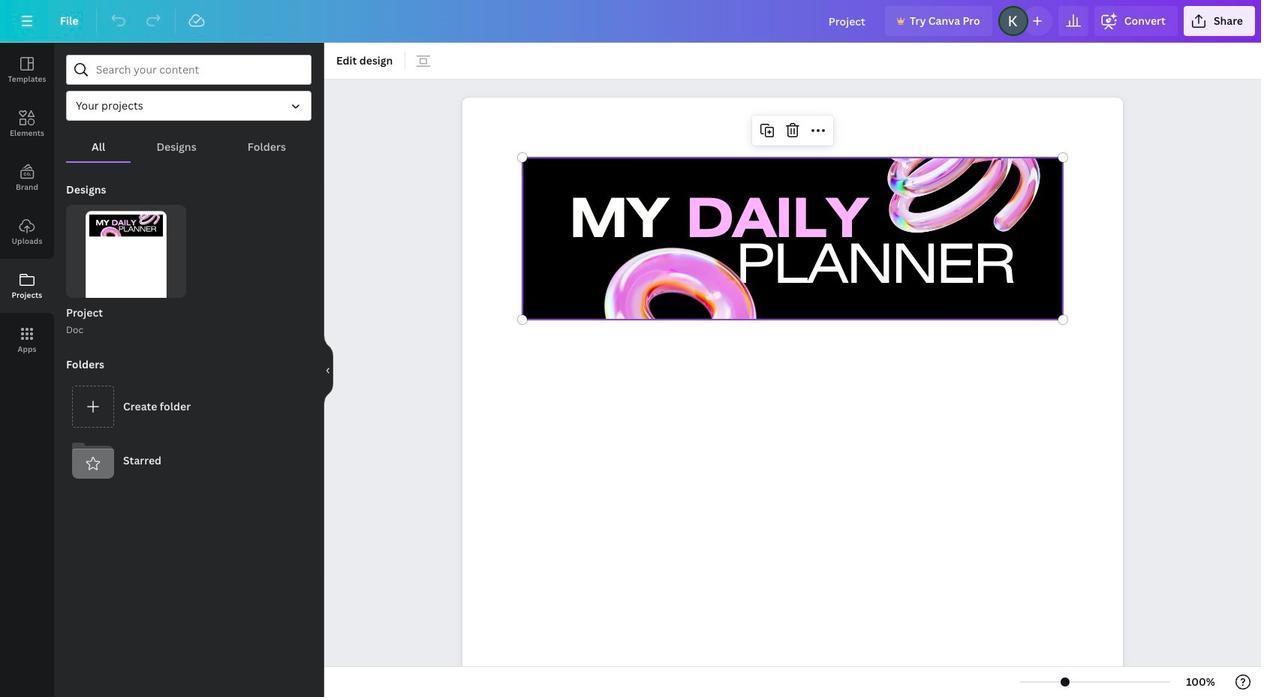 Task type: locate. For each thing, give the bounding box(es) containing it.
Zoom button
[[1177, 670, 1225, 694]]

main menu bar
[[0, 0, 1261, 43]]

Select ownership filter button
[[66, 91, 312, 121]]

side panel tab list
[[0, 43, 54, 367]]

None text field
[[462, 90, 1123, 697]]

group
[[66, 205, 186, 338], [66, 205, 186, 325]]

hide image
[[324, 334, 333, 406]]



Task type: describe. For each thing, give the bounding box(es) containing it.
Design title text field
[[817, 6, 879, 36]]

Search your content search field
[[96, 56, 302, 84]]



Task type: vqa. For each thing, say whether or not it's contained in the screenshot.
the Panel
no



